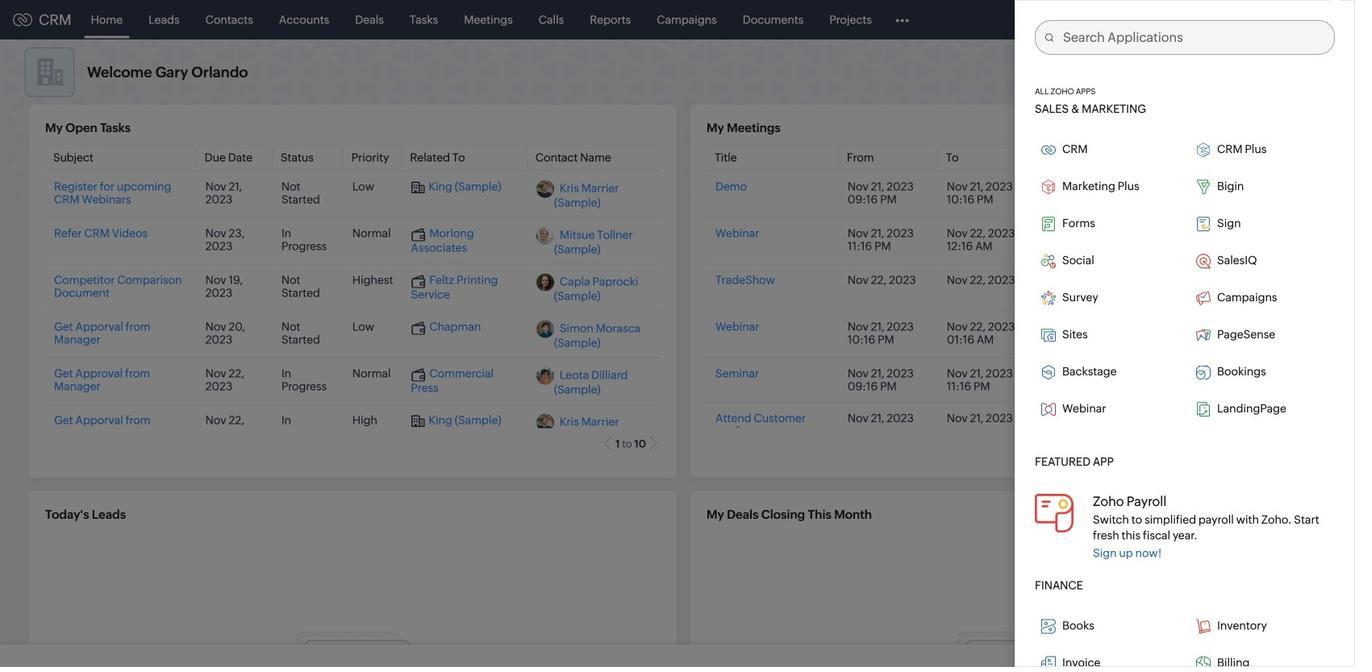 Task type: describe. For each thing, give the bounding box(es) containing it.
logo image
[[13, 13, 32, 26]]



Task type: vqa. For each thing, say whether or not it's contained in the screenshot.
PROFILE 'image'
no



Task type: locate. For each thing, give the bounding box(es) containing it.
Search Applications text field
[[1053, 21, 1334, 54]]

calendar image
[[1184, 13, 1198, 26]]

zoho payroll image
[[1035, 494, 1074, 533]]



